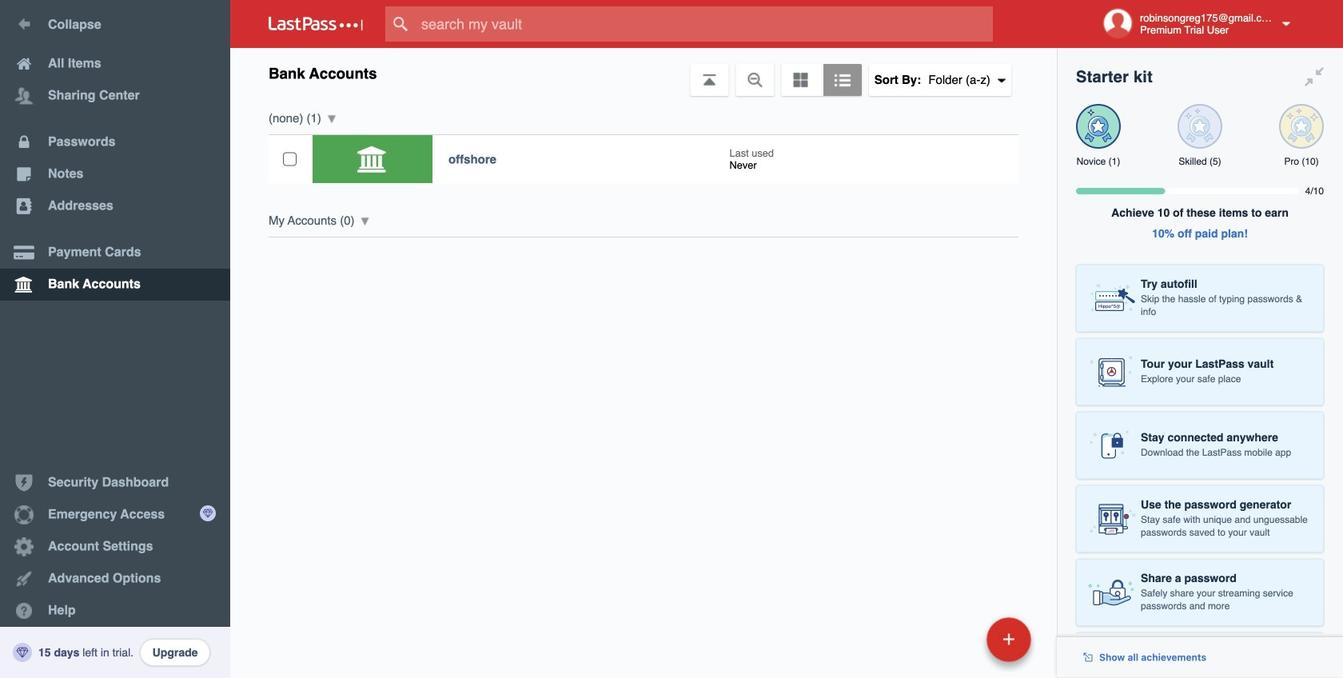 Task type: vqa. For each thing, say whether or not it's contained in the screenshot.
Main content "main content"
no



Task type: describe. For each thing, give the bounding box(es) containing it.
new item element
[[877, 617, 1037, 662]]

main navigation navigation
[[0, 0, 230, 678]]



Task type: locate. For each thing, give the bounding box(es) containing it.
new item navigation
[[877, 613, 1041, 678]]

vault options navigation
[[230, 48, 1057, 96]]

search my vault text field
[[385, 6, 1024, 42]]

lastpass image
[[269, 17, 363, 31]]

Search search field
[[385, 6, 1024, 42]]



